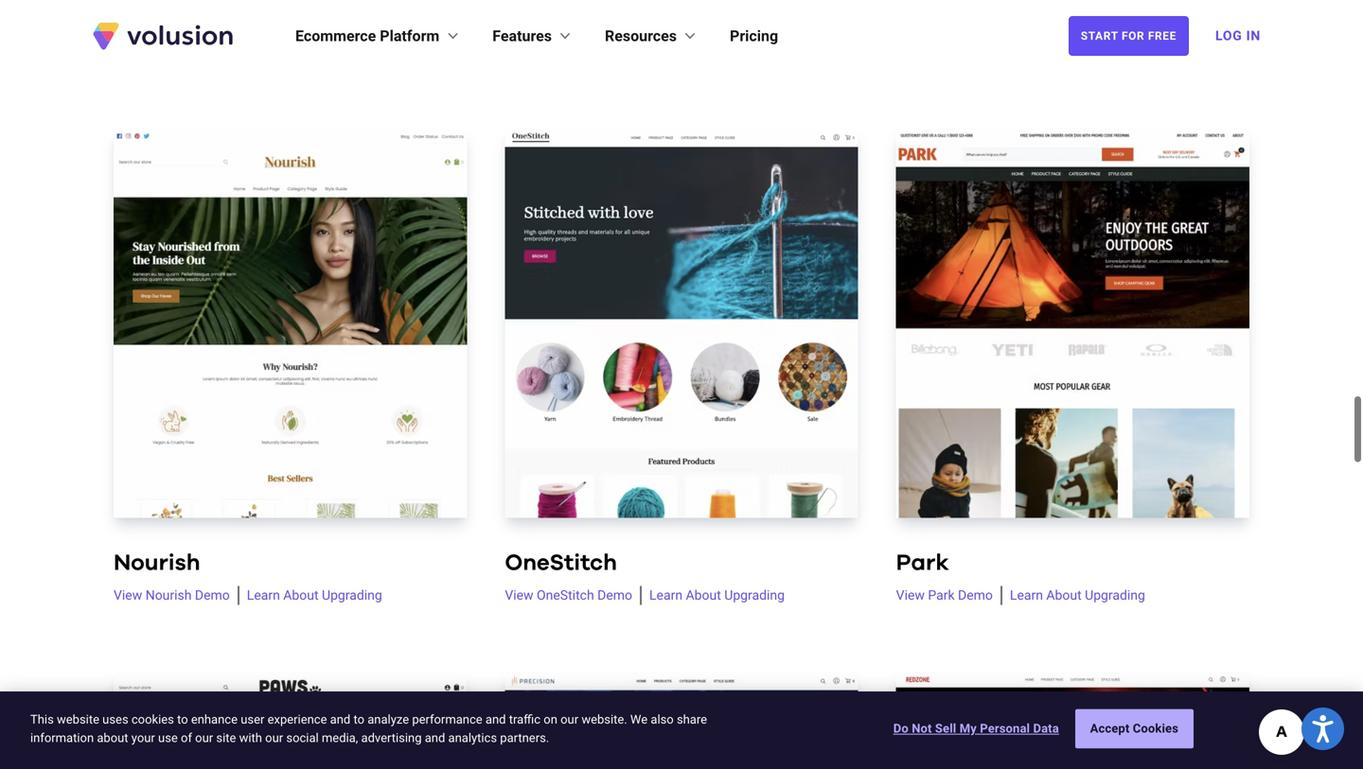 Task type: locate. For each thing, give the bounding box(es) containing it.
1 to from the left
[[177, 713, 188, 727]]

2 horizontal spatial our
[[561, 713, 579, 727]]

0 vertical spatial park
[[896, 553, 949, 575]]

cookies
[[1133, 722, 1179, 736]]

resources button
[[605, 25, 700, 47]]

view kinetic demo
[[114, 44, 224, 60]]

start for free
[[1081, 29, 1177, 43]]

our right with
[[265, 731, 283, 746]]

also
[[651, 713, 674, 727]]

analyze
[[368, 713, 409, 727]]

website
[[57, 713, 99, 727]]

kurt
[[505, 8, 553, 31]]

enhance
[[191, 713, 238, 727]]

1 vertical spatial kinetic
[[146, 44, 186, 60]]

and left traffic
[[486, 713, 506, 727]]

accept
[[1090, 722, 1130, 736]]

kinetic
[[114, 8, 192, 31], [146, 44, 186, 60]]

demo
[[189, 44, 224, 60], [195, 588, 230, 604], [598, 588, 633, 604], [958, 588, 993, 604]]

demo for nourish
[[195, 588, 230, 604]]

learn about upgrading link for nourish
[[237, 587, 382, 606]]

cookies
[[131, 713, 174, 727]]

0 vertical spatial onestitch
[[505, 553, 617, 575]]

view for park
[[896, 588, 925, 604]]

about
[[97, 731, 128, 746]]

1 vertical spatial nourish
[[146, 588, 192, 604]]

pricing link
[[730, 25, 778, 47]]

onestitch theme image
[[505, 130, 858, 518]]

open accessibe: accessibility options, statement and help image
[[1313, 716, 1334, 743]]

view
[[114, 44, 142, 60], [114, 588, 142, 604], [505, 588, 534, 604], [896, 588, 925, 604]]

nourish
[[114, 553, 200, 575], [146, 588, 192, 604]]

park theme image
[[896, 130, 1250, 518]]

learn about upgrading
[[617, 44, 752, 60], [1009, 44, 1144, 60], [247, 588, 382, 604], [650, 588, 785, 604], [1010, 588, 1146, 604]]

our
[[561, 713, 579, 727], [195, 731, 213, 746], [265, 731, 283, 746]]

to
[[177, 713, 188, 727], [354, 713, 365, 727]]

ecommerce
[[295, 27, 376, 45]]

demo for park
[[958, 588, 993, 604]]

1 horizontal spatial to
[[354, 713, 365, 727]]

onestitch
[[505, 553, 617, 575], [537, 588, 594, 604]]

and down performance
[[425, 731, 445, 746]]

view nourish demo
[[114, 588, 230, 604]]

for
[[1122, 29, 1145, 43]]

resources
[[605, 27, 677, 45]]

of
[[181, 731, 192, 746]]

demo for onestitch
[[598, 588, 633, 604]]

we
[[631, 713, 648, 727]]

our right of
[[195, 731, 213, 746]]

park
[[896, 553, 949, 575], [928, 588, 955, 604]]

about for nourish
[[283, 588, 319, 604]]

upgrading for nourish
[[322, 588, 382, 604]]

upgrading
[[692, 44, 752, 60], [1084, 44, 1144, 60], [322, 588, 382, 604], [725, 588, 785, 604], [1085, 588, 1146, 604]]

website.
[[582, 713, 627, 727]]

0 horizontal spatial to
[[177, 713, 188, 727]]

and up "media,"
[[330, 713, 351, 727]]

and
[[330, 713, 351, 727], [486, 713, 506, 727], [425, 731, 445, 746]]

learn
[[617, 44, 650, 60], [1009, 44, 1042, 60], [247, 588, 280, 604], [650, 588, 683, 604], [1010, 588, 1043, 604]]

experience
[[268, 713, 327, 727]]

view for onestitch
[[505, 588, 534, 604]]

social
[[286, 731, 319, 746]]

do not sell my personal data button
[[894, 711, 1059, 748]]

learn about upgrading for onestitch
[[650, 588, 785, 604]]

about
[[653, 44, 688, 60], [1045, 44, 1081, 60], [283, 588, 319, 604], [686, 588, 721, 604], [1047, 588, 1082, 604]]

start for free link
[[1069, 16, 1189, 56]]

0 horizontal spatial and
[[330, 713, 351, 727]]

our right on
[[561, 713, 579, 727]]

learn about upgrading link
[[607, 42, 752, 61], [999, 42, 1144, 61], [237, 587, 382, 606], [640, 587, 785, 606], [1001, 587, 1146, 606]]

learn for nourish
[[247, 588, 280, 604]]

accept cookies button
[[1075, 710, 1194, 749]]

do not sell my personal data
[[894, 722, 1059, 736]]

to up "media,"
[[354, 713, 365, 727]]

personal
[[980, 722, 1030, 736]]

this
[[30, 713, 54, 727]]

precision theme image
[[505, 674, 858, 770]]

upgrading for park
[[1085, 588, 1146, 604]]

to up of
[[177, 713, 188, 727]]

my
[[960, 722, 977, 736]]

uses
[[102, 713, 128, 727]]

log in
[[1216, 28, 1261, 44]]



Task type: vqa. For each thing, say whether or not it's contained in the screenshot.
please verify your request*
no



Task type: describe. For each thing, give the bounding box(es) containing it.
upgrading for onestitch
[[725, 588, 785, 604]]

learn for park
[[1010, 588, 1043, 604]]

platform
[[380, 27, 440, 45]]

data
[[1034, 722, 1059, 736]]

2 horizontal spatial and
[[486, 713, 506, 727]]

performance
[[412, 713, 483, 727]]

user
[[241, 713, 265, 727]]

view onestitch demo
[[505, 588, 633, 604]]

log in link
[[1204, 15, 1273, 57]]

analytics
[[448, 731, 497, 746]]

accept cookies
[[1090, 722, 1179, 736]]

1 vertical spatial park
[[928, 588, 955, 604]]

ecommerce platform
[[295, 27, 440, 45]]

learn about upgrading link for park
[[1001, 587, 1146, 606]]

learn for onestitch
[[650, 588, 683, 604]]

traffic
[[509, 713, 541, 727]]

view for nourish
[[114, 588, 142, 604]]

2 to from the left
[[354, 713, 365, 727]]

about for park
[[1047, 588, 1082, 604]]

use
[[158, 731, 178, 746]]

features
[[493, 27, 552, 45]]

0 vertical spatial nourish
[[114, 553, 200, 575]]

information
[[30, 731, 94, 746]]

1 horizontal spatial our
[[265, 731, 283, 746]]

0 horizontal spatial our
[[195, 731, 213, 746]]

nourish theme image
[[114, 130, 467, 518]]

learn about upgrading for nourish
[[247, 588, 382, 604]]

view park demo
[[896, 588, 993, 604]]

free
[[1148, 29, 1177, 43]]

pricing
[[730, 27, 778, 45]]

1 horizontal spatial and
[[425, 731, 445, 746]]

0 vertical spatial kinetic
[[114, 8, 192, 31]]

start
[[1081, 29, 1119, 43]]

not
[[912, 722, 932, 736]]

do
[[894, 722, 909, 736]]

site
[[216, 731, 236, 746]]

learn about upgrading for park
[[1010, 588, 1146, 604]]

advertising
[[361, 731, 422, 746]]

learn about upgrading link for onestitch
[[640, 587, 785, 606]]

your
[[131, 731, 155, 746]]

partners.
[[500, 731, 549, 746]]

share
[[677, 713, 707, 727]]

features button
[[493, 25, 575, 47]]

sell
[[935, 722, 957, 736]]

paws theme image
[[114, 674, 467, 770]]

with
[[239, 731, 262, 746]]

1 vertical spatial onestitch
[[537, 588, 594, 604]]

redzone theme image
[[896, 674, 1250, 770]]

privacy alert dialog
[[0, 692, 1363, 770]]

on
[[544, 713, 558, 727]]

in
[[1247, 28, 1261, 44]]

ecommerce platform button
[[295, 25, 462, 47]]

media,
[[322, 731, 358, 746]]

this website uses cookies to enhance user experience and to analyze performance and traffic on our website. we also share information about your use of our site with our social media, advertising and analytics partners.
[[30, 713, 707, 746]]

log
[[1216, 28, 1243, 44]]

about for onestitch
[[686, 588, 721, 604]]



